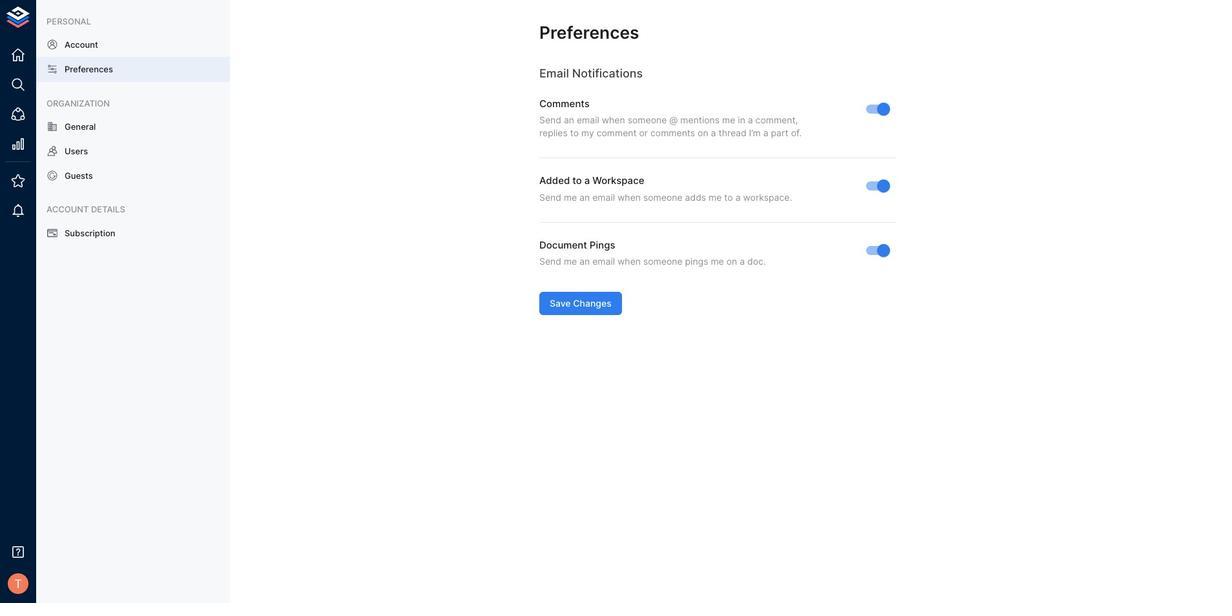 Task type: describe. For each thing, give the bounding box(es) containing it.
when inside 'document pings send me an email when someone pings me on a doc.'
[[618, 256, 641, 267]]

document
[[540, 239, 587, 252]]

preferences link
[[36, 57, 230, 82]]

preferences inside preferences link
[[65, 64, 113, 75]]

or
[[639, 127, 648, 138]]

document pings send me an email when someone pings me on a doc.
[[540, 239, 766, 267]]

send inside added to a workspace send me an email when someone adds me to a workspace.
[[540, 192, 562, 203]]

account
[[47, 204, 89, 215]]

guests link
[[36, 164, 230, 188]]

an inside added to a workspace send me an email when someone adds me to a workspace.
[[580, 192, 590, 203]]

someone inside 'document pings send me an email when someone pings me on a doc.'
[[644, 256, 683, 267]]

guests
[[65, 171, 93, 181]]

send inside 'document pings send me an email when someone pings me on a doc.'
[[540, 256, 562, 267]]

email inside comments send an email when someone @ mentions me in a comment, replies to my comment or comments on a thread i'm a part of.
[[577, 115, 600, 126]]

a inside 'document pings send me an email when someone pings me on a doc.'
[[740, 256, 745, 267]]

in
[[738, 115, 746, 126]]

email inside added to a workspace send me an email when someone adds me to a workspace.
[[593, 192, 615, 203]]

1 vertical spatial to
[[573, 175, 582, 187]]

on inside 'document pings send me an email when someone pings me on a doc.'
[[727, 256, 737, 267]]

0 vertical spatial preferences
[[540, 22, 639, 43]]

my
[[582, 127, 594, 138]]

me right adds
[[709, 192, 722, 203]]

comments
[[540, 98, 590, 110]]

a right i'm
[[764, 127, 769, 138]]

2 vertical spatial to
[[725, 192, 733, 203]]

me inside comments send an email when someone @ mentions me in a comment, replies to my comment or comments on a thread i'm a part of.
[[722, 115, 736, 126]]

added to a workspace send me an email when someone adds me to a workspace.
[[540, 175, 792, 203]]

subscription
[[65, 228, 115, 238]]

general link
[[36, 114, 230, 139]]

notifications
[[572, 67, 643, 80]]

pings
[[685, 256, 709, 267]]

of.
[[791, 127, 802, 138]]

mentions
[[681, 115, 720, 126]]

account details
[[47, 204, 125, 215]]

when inside added to a workspace send me an email when someone adds me to a workspace.
[[618, 192, 641, 203]]

save changes button
[[540, 292, 622, 316]]

email inside 'document pings send me an email when someone pings me on a doc.'
[[593, 256, 615, 267]]

changes
[[573, 298, 612, 309]]

comment
[[597, 127, 637, 138]]



Task type: vqa. For each thing, say whether or not it's contained in the screenshot.
Or
yes



Task type: locate. For each thing, give the bounding box(es) containing it.
comment,
[[756, 115, 798, 126]]

account link
[[36, 32, 230, 57]]

1 vertical spatial someone
[[644, 192, 683, 203]]

to right adds
[[725, 192, 733, 203]]

subscription link
[[36, 221, 230, 245]]

an down pings
[[580, 256, 590, 267]]

email notifications
[[540, 67, 643, 80]]

0 vertical spatial when
[[602, 115, 625, 126]]

thread
[[719, 127, 747, 138]]

0 vertical spatial an
[[564, 115, 574, 126]]

1 vertical spatial an
[[580, 192, 590, 203]]

0 horizontal spatial preferences
[[65, 64, 113, 75]]

to
[[570, 127, 579, 138], [573, 175, 582, 187], [725, 192, 733, 203]]

2 vertical spatial send
[[540, 256, 562, 267]]

email
[[540, 67, 569, 80]]

users
[[65, 146, 88, 156]]

added
[[540, 175, 570, 187]]

account
[[65, 40, 98, 50]]

0 vertical spatial someone
[[628, 115, 667, 126]]

doc.
[[748, 256, 766, 267]]

an
[[564, 115, 574, 126], [580, 192, 590, 203], [580, 256, 590, 267]]

send up replies at left top
[[540, 115, 562, 126]]

part
[[771, 127, 789, 138]]

users link
[[36, 139, 230, 164]]

workspace.
[[743, 192, 792, 203]]

me right pings
[[711, 256, 724, 267]]

send
[[540, 115, 562, 126], [540, 192, 562, 203], [540, 256, 562, 267]]

when
[[602, 115, 625, 126], [618, 192, 641, 203], [618, 256, 641, 267]]

2 vertical spatial an
[[580, 256, 590, 267]]

a
[[748, 115, 753, 126], [711, 127, 716, 138], [764, 127, 769, 138], [585, 175, 590, 187], [736, 192, 741, 203], [740, 256, 745, 267]]

comments
[[651, 127, 695, 138]]

save changes
[[550, 298, 612, 309]]

personal
[[47, 16, 91, 26]]

an up pings
[[580, 192, 590, 203]]

me
[[722, 115, 736, 126], [564, 192, 577, 203], [709, 192, 722, 203], [564, 256, 577, 267], [711, 256, 724, 267]]

0 vertical spatial email
[[577, 115, 600, 126]]

workspace
[[593, 175, 645, 187]]

pings
[[590, 239, 615, 252]]

an down 'comments'
[[564, 115, 574, 126]]

an inside 'document pings send me an email when someone pings me on a doc.'
[[580, 256, 590, 267]]

2 vertical spatial someone
[[644, 256, 683, 267]]

2 vertical spatial when
[[618, 256, 641, 267]]

1 vertical spatial send
[[540, 192, 562, 203]]

1 horizontal spatial preferences
[[540, 22, 639, 43]]

save
[[550, 298, 571, 309]]

1 vertical spatial preferences
[[65, 64, 113, 75]]

replies
[[540, 127, 568, 138]]

1 vertical spatial on
[[727, 256, 737, 267]]

email down pings
[[593, 256, 615, 267]]

details
[[91, 204, 125, 215]]

when up save changes button
[[618, 256, 641, 267]]

t button
[[4, 570, 32, 598]]

a left the doc.
[[740, 256, 745, 267]]

when inside comments send an email when someone @ mentions me in a comment, replies to my comment or comments on a thread i'm a part of.
[[602, 115, 625, 126]]

2 vertical spatial email
[[593, 256, 615, 267]]

on
[[698, 127, 709, 138], [727, 256, 737, 267]]

to right added
[[573, 175, 582, 187]]

send inside comments send an email when someone @ mentions me in a comment, replies to my comment or comments on a thread i'm a part of.
[[540, 115, 562, 126]]

send down document
[[540, 256, 562, 267]]

t
[[14, 577, 22, 591]]

1 vertical spatial when
[[618, 192, 641, 203]]

organization
[[47, 98, 110, 108]]

0 horizontal spatial on
[[698, 127, 709, 138]]

2 send from the top
[[540, 192, 562, 203]]

on left the doc.
[[727, 256, 737, 267]]

someone left adds
[[644, 192, 683, 203]]

1 vertical spatial email
[[593, 192, 615, 203]]

someone left pings
[[644, 256, 683, 267]]

me left in
[[722, 115, 736, 126]]

someone
[[628, 115, 667, 126], [644, 192, 683, 203], [644, 256, 683, 267]]

someone inside added to a workspace send me an email when someone adds me to a workspace.
[[644, 192, 683, 203]]

someone up or
[[628, 115, 667, 126]]

when up the comment
[[602, 115, 625, 126]]

general
[[65, 121, 96, 132]]

i'm
[[749, 127, 761, 138]]

a left workspace in the top of the page
[[585, 175, 590, 187]]

a left workspace.
[[736, 192, 741, 203]]

to inside comments send an email when someone @ mentions me in a comment, replies to my comment or comments on a thread i'm a part of.
[[570, 127, 579, 138]]

0 vertical spatial send
[[540, 115, 562, 126]]

0 vertical spatial on
[[698, 127, 709, 138]]

an inside comments send an email when someone @ mentions me in a comment, replies to my comment or comments on a thread i'm a part of.
[[564, 115, 574, 126]]

preferences down account on the top
[[65, 64, 113, 75]]

preferences
[[540, 22, 639, 43], [65, 64, 113, 75]]

1 horizontal spatial on
[[727, 256, 737, 267]]

email up my
[[577, 115, 600, 126]]

me down document
[[564, 256, 577, 267]]

to left my
[[570, 127, 579, 138]]

comments send an email when someone @ mentions me in a comment, replies to my comment or comments on a thread i'm a part of.
[[540, 98, 802, 138]]

me down added
[[564, 192, 577, 203]]

preferences up email notifications
[[540, 22, 639, 43]]

1 send from the top
[[540, 115, 562, 126]]

someone inside comments send an email when someone @ mentions me in a comment, replies to my comment or comments on a thread i'm a part of.
[[628, 115, 667, 126]]

on down mentions
[[698, 127, 709, 138]]

3 send from the top
[[540, 256, 562, 267]]

send down added
[[540, 192, 562, 203]]

a right in
[[748, 115, 753, 126]]

email
[[577, 115, 600, 126], [593, 192, 615, 203], [593, 256, 615, 267]]

adds
[[685, 192, 706, 203]]

email down workspace in the top of the page
[[593, 192, 615, 203]]

when down workspace in the top of the page
[[618, 192, 641, 203]]

a down mentions
[[711, 127, 716, 138]]

on inside comments send an email when someone @ mentions me in a comment, replies to my comment or comments on a thread i'm a part of.
[[698, 127, 709, 138]]

@
[[670, 115, 678, 126]]

0 vertical spatial to
[[570, 127, 579, 138]]



